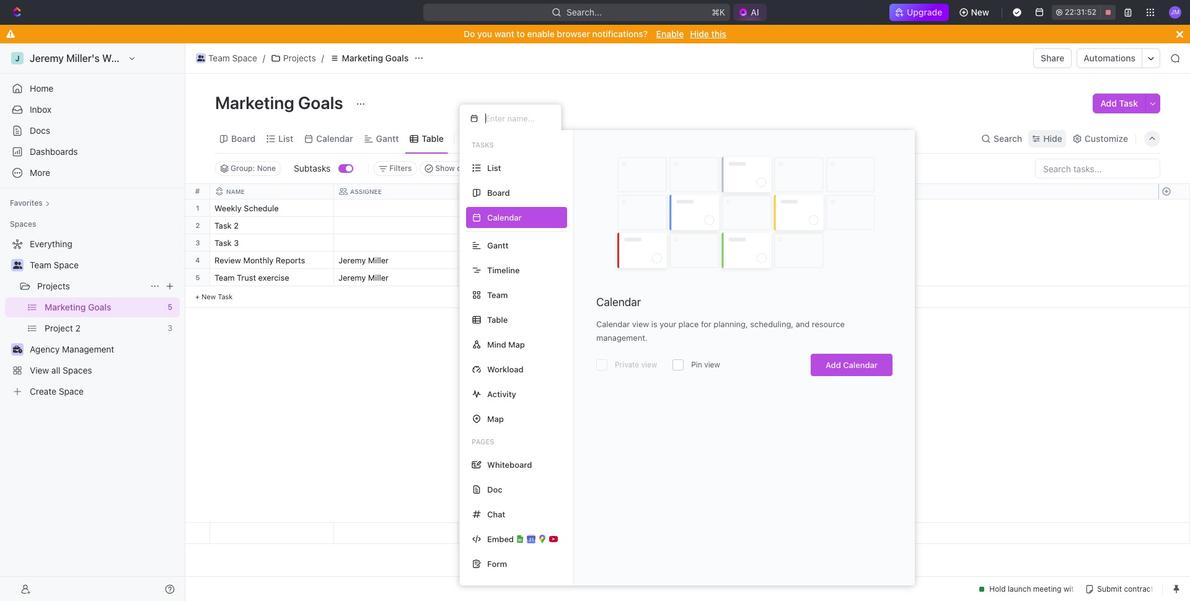 Task type: vqa. For each thing, say whether or not it's contained in the screenshot.


Task type: locate. For each thing, give the bounding box(es) containing it.
2 in progress cell from the top
[[458, 217, 582, 234]]

4 in from the top
[[465, 274, 473, 282]]

0 vertical spatial add
[[1101, 98, 1117, 108]]

to inside cell
[[465, 239, 475, 247]]

0 horizontal spatial goals
[[298, 92, 343, 113]]

row group
[[185, 200, 210, 308], [210, 200, 830, 308], [1158, 200, 1189, 308], [1158, 523, 1189, 544]]

add for add calendar
[[826, 360, 841, 370]]

2 for ‎task
[[234, 221, 239, 231]]

team
[[208, 53, 230, 63], [30, 260, 51, 270], [214, 273, 235, 283], [487, 290, 508, 300]]

user group image
[[197, 55, 205, 61]]

in progress cell for review monthly reports
[[458, 252, 582, 268]]

1 vertical spatial projects link
[[37, 276, 145, 296]]

Enter name... field
[[484, 113, 551, 124]]

press space to select this row. row containing ‎task 2
[[210, 217, 830, 236]]

to do
[[465, 239, 487, 247]]

1 vertical spatial jeremy miller
[[338, 273, 389, 283]]

schedule
[[244, 203, 279, 213]]

team right user group image
[[30, 260, 51, 270]]

1 vertical spatial space
[[54, 260, 79, 270]]

0 horizontal spatial space
[[54, 260, 79, 270]]

1 horizontal spatial projects link
[[268, 51, 319, 66]]

row
[[210, 184, 830, 200]]

1 horizontal spatial 2
[[234, 221, 239, 231]]

1 vertical spatial projects
[[37, 281, 70, 291]]

in for review monthly reports
[[465, 257, 473, 265]]

jeremy miller
[[338, 255, 389, 265], [338, 273, 389, 283]]

0 vertical spatial marketing
[[342, 53, 383, 63]]

set priority element for review monthly reports
[[704, 252, 723, 271]]

jeremy miller cell
[[334, 252, 458, 268], [334, 269, 458, 286]]

press space to select this row. row containing 4
[[185, 252, 210, 269]]

space
[[232, 53, 257, 63], [54, 260, 79, 270]]

in for ‎task 2
[[465, 222, 473, 230]]

1 vertical spatial to
[[465, 239, 475, 247]]

upgrade link
[[890, 4, 949, 21]]

view button
[[459, 130, 500, 147]]

task
[[1119, 98, 1138, 108], [214, 238, 232, 248], [218, 293, 233, 301]]

home
[[30, 83, 53, 94]]

2 inside 1 2 3 4 5
[[196, 221, 200, 229]]

2 down 1 at the left top of page
[[196, 221, 200, 229]]

workload
[[487, 364, 524, 374]]

team down the timeline
[[487, 290, 508, 300]]

1 vertical spatial jeremy
[[338, 273, 366, 283]]

in progress cell for ‎task 2
[[458, 217, 582, 234]]

task down team trust exercise
[[218, 293, 233, 301]]

1 vertical spatial jeremy miller cell
[[334, 269, 458, 286]]

1 vertical spatial new
[[202, 293, 216, 301]]

in progress
[[465, 205, 512, 213], [465, 222, 512, 230], [465, 257, 512, 265], [465, 274, 512, 282]]

0 vertical spatial map
[[508, 339, 525, 349]]

docs
[[30, 125, 50, 136]]

hide inside hide dropdown button
[[1043, 133, 1062, 143]]

0 horizontal spatial to
[[465, 239, 475, 247]]

team space inside tree
[[30, 260, 79, 270]]

2 jeremy from the top
[[338, 273, 366, 283]]

3 up review at the left
[[234, 238, 239, 248]]

search
[[994, 133, 1022, 143]]

set priority image for exercise
[[704, 270, 723, 288]]

press space to select this row. row containing weekly schedule
[[210, 200, 830, 219]]

view
[[475, 133, 495, 143]]

press space to select this row. row containing 2
[[185, 217, 210, 234]]

in progress cell for weekly schedule
[[458, 200, 582, 216]]

4 in progress from the top
[[465, 274, 512, 282]]

1 vertical spatial team space
[[30, 260, 79, 270]]

0 vertical spatial hide
[[690, 29, 709, 39]]

2 miller from the top
[[368, 273, 389, 283]]

1 set priority image from the top
[[704, 252, 723, 271]]

board left list link
[[231, 133, 255, 143]]

1 / from the left
[[263, 53, 265, 63]]

your
[[660, 319, 676, 329]]

‎task 2
[[214, 221, 239, 231]]

1 horizontal spatial marketing
[[342, 53, 383, 63]]

4 set priority element from the top
[[704, 270, 723, 288]]

customize
[[1085, 133, 1128, 143]]

dashboards link
[[5, 142, 180, 162]]

2 jeremy miller cell from the top
[[334, 269, 458, 286]]

1 vertical spatial gantt
[[487, 240, 509, 250]]

pin view
[[691, 360, 720, 369]]

0 horizontal spatial /
[[263, 53, 265, 63]]

0 vertical spatial jeremy
[[338, 255, 366, 265]]

browser
[[557, 29, 590, 39]]

board down the tasks
[[487, 187, 510, 197]]

3 in progress cell from the top
[[458, 252, 582, 268]]

in
[[465, 205, 473, 213], [465, 222, 473, 230], [465, 257, 473, 265], [465, 274, 473, 282]]

1
[[196, 204, 199, 212]]

space right user group icon
[[232, 53, 257, 63]]

2 for 1
[[196, 221, 200, 229]]

1 2 3 4 5
[[195, 204, 200, 281]]

0 horizontal spatial map
[[487, 414, 504, 424]]

2 jeremy miller from the top
[[338, 273, 389, 283]]

1 jeremy miller from the top
[[338, 255, 389, 265]]

1 miller from the top
[[368, 255, 389, 265]]

hide left this
[[690, 29, 709, 39]]

1 horizontal spatial team space link
[[193, 51, 260, 66]]

progress for weekly schedule
[[475, 205, 512, 213]]

1 vertical spatial miller
[[368, 273, 389, 283]]

jeremy miller cell for team trust exercise
[[334, 269, 458, 286]]

1 vertical spatial add
[[826, 360, 841, 370]]

progress for ‎task 2
[[475, 222, 512, 230]]

calendar down resource
[[843, 360, 878, 370]]

table up show
[[422, 133, 444, 143]]

0 horizontal spatial marketing
[[215, 92, 294, 113]]

set priority element for team trust exercise
[[704, 270, 723, 288]]

in progress for review monthly reports
[[465, 257, 512, 265]]

gantt left table "link"
[[376, 133, 399, 143]]

in for weekly schedule
[[465, 205, 473, 213]]

map
[[508, 339, 525, 349], [487, 414, 504, 424]]

marketing goals
[[342, 53, 409, 63], [215, 92, 347, 113]]

2 set priority element from the top
[[704, 235, 723, 254]]

jeremy miller for team trust exercise
[[338, 273, 389, 283]]

0 horizontal spatial table
[[422, 133, 444, 143]]

1 progress from the top
[[475, 205, 512, 213]]

3 up 4
[[196, 239, 200, 247]]

task up the customize
[[1119, 98, 1138, 108]]

1 horizontal spatial /
[[321, 53, 324, 63]]

new for new
[[971, 7, 989, 17]]

do
[[464, 29, 475, 39]]

space right user group image
[[54, 260, 79, 270]]

1 horizontal spatial table
[[487, 315, 508, 324]]

2 progress from the top
[[475, 222, 512, 230]]

1 horizontal spatial team space
[[208, 53, 257, 63]]

in progress for ‎task 2
[[465, 222, 512, 230]]

yesterday 13:30
[[586, 273, 647, 283]]

new
[[971, 7, 989, 17], [202, 293, 216, 301]]

22:31:52
[[1065, 7, 1096, 17]]

yesterday
[[586, 273, 623, 283]]

1 in progress from the top
[[465, 205, 512, 213]]

2 / from the left
[[321, 53, 324, 63]]

0 horizontal spatial team space link
[[30, 255, 177, 275]]

2 vertical spatial task
[[218, 293, 233, 301]]

22:31:52 button
[[1052, 5, 1116, 20]]

3
[[234, 238, 239, 248], [196, 239, 200, 247]]

1 in from the top
[[465, 205, 473, 213]]

1 set priority element from the top
[[704, 218, 723, 236]]

grid
[[185, 184, 1190, 544]]

1 vertical spatial map
[[487, 414, 504, 424]]

4 progress from the top
[[475, 274, 512, 282]]

map down activity
[[487, 414, 504, 424]]

to
[[517, 29, 525, 39], [465, 239, 475, 247]]

marketing
[[342, 53, 383, 63], [215, 92, 294, 113]]

0 vertical spatial projects
[[283, 53, 316, 63]]

1 horizontal spatial 3
[[234, 238, 239, 248]]

1 jeremy from the top
[[338, 255, 366, 265]]

1 horizontal spatial add
[[1101, 98, 1117, 108]]

1 horizontal spatial new
[[971, 7, 989, 17]]

cell
[[334, 200, 458, 216], [582, 200, 706, 216], [334, 217, 458, 234], [582, 217, 706, 234], [334, 234, 458, 251], [582, 234, 706, 251], [582, 252, 706, 268], [582, 523, 706, 544], [706, 523, 830, 544]]

search...
[[567, 7, 602, 17]]

view left is
[[632, 319, 649, 329]]

1 vertical spatial list
[[487, 163, 501, 173]]

0 vertical spatial task
[[1119, 98, 1138, 108]]

new inside button
[[971, 7, 989, 17]]

tree containing team space
[[5, 234, 180, 402]]

jeremy
[[338, 255, 366, 265], [338, 273, 366, 283]]

marketing inside marketing goals link
[[342, 53, 383, 63]]

tree
[[5, 234, 180, 402]]

board
[[231, 133, 255, 143], [487, 187, 510, 197]]

team space right user group image
[[30, 260, 79, 270]]

enable
[[656, 29, 684, 39]]

board link
[[229, 130, 255, 147]]

1 horizontal spatial hide
[[1043, 133, 1062, 143]]

0 horizontal spatial team space
[[30, 260, 79, 270]]

0 horizontal spatial list
[[278, 133, 293, 143]]

list up subtasks button
[[278, 133, 293, 143]]

add calendar
[[826, 360, 878, 370]]

user group image
[[13, 262, 22, 269]]

press space to select this row. row containing review monthly reports
[[210, 252, 830, 271]]

0 vertical spatial new
[[971, 7, 989, 17]]

calendar up subtasks button
[[316, 133, 353, 143]]

1 horizontal spatial to
[[517, 29, 525, 39]]

press space to select this row. row containing task 3
[[210, 234, 830, 254]]

0 horizontal spatial add
[[826, 360, 841, 370]]

1 horizontal spatial map
[[508, 339, 525, 349]]

0 horizontal spatial new
[[202, 293, 216, 301]]

0 vertical spatial miller
[[368, 255, 389, 265]]

row group containing weekly schedule
[[210, 200, 830, 308]]

hide
[[690, 29, 709, 39], [1043, 133, 1062, 143]]

docs link
[[5, 121, 180, 141]]

form
[[487, 559, 507, 569]]

Search tasks... text field
[[1036, 159, 1160, 178]]

hide right search
[[1043, 133, 1062, 143]]

team space
[[208, 53, 257, 63], [30, 260, 79, 270]]

3 set priority element from the top
[[704, 252, 723, 271]]

2
[[234, 221, 239, 231], [196, 221, 200, 229]]

0 horizontal spatial board
[[231, 133, 255, 143]]

add task
[[1101, 98, 1138, 108]]

add
[[1101, 98, 1117, 108], [826, 360, 841, 370]]

view right pin
[[704, 360, 720, 369]]

1 vertical spatial marketing
[[215, 92, 294, 113]]

2 set priority image from the top
[[704, 270, 723, 288]]

planning,
[[714, 319, 748, 329]]

new right upgrade
[[971, 7, 989, 17]]

in progress cell
[[458, 200, 582, 216], [458, 217, 582, 234], [458, 252, 582, 268], [458, 269, 582, 286]]

yesterday 13:30 cell
[[582, 269, 706, 286]]

view inside calendar view is your place for planning, scheduling, and resource management.
[[632, 319, 649, 329]]

search button
[[978, 130, 1026, 147]]

0 vertical spatial list
[[278, 133, 293, 143]]

1 horizontal spatial space
[[232, 53, 257, 63]]

0 horizontal spatial projects
[[37, 281, 70, 291]]

new down review at the left
[[202, 293, 216, 301]]

1 horizontal spatial gantt
[[487, 240, 509, 250]]

2 set priority image from the top
[[704, 235, 723, 254]]

set priority image for reports
[[704, 252, 723, 271]]

1 vertical spatial hide
[[1043, 133, 1062, 143]]

list right "closed"
[[487, 163, 501, 173]]

set priority element for task 3
[[704, 235, 723, 254]]

calendar view is your place for planning, scheduling, and resource management.
[[596, 319, 845, 343]]

0 vertical spatial team space
[[208, 53, 257, 63]]

tree inside sidebar navigation
[[5, 234, 180, 402]]

add down resource
[[826, 360, 841, 370]]

1 in progress cell from the top
[[458, 200, 582, 216]]

progress
[[475, 205, 512, 213], [475, 222, 512, 230], [475, 257, 512, 265], [475, 274, 512, 282]]

press space to select this row. row
[[185, 200, 210, 217], [210, 200, 830, 219], [185, 217, 210, 234], [210, 217, 830, 236], [185, 234, 210, 252], [210, 234, 830, 254], [185, 252, 210, 269], [210, 252, 830, 271], [185, 269, 210, 286], [210, 269, 830, 288], [210, 523, 830, 544]]

weekly schedule
[[214, 203, 279, 213]]

0 horizontal spatial 2
[[196, 221, 200, 229]]

set priority element
[[704, 218, 723, 236], [704, 235, 723, 254], [704, 252, 723, 271], [704, 270, 723, 288]]

3 in from the top
[[465, 257, 473, 265]]

team space right user group icon
[[208, 53, 257, 63]]

row inside grid
[[210, 184, 830, 200]]

4 in progress cell from the top
[[458, 269, 582, 286]]

goals
[[385, 53, 409, 63], [298, 92, 343, 113]]

1 vertical spatial goals
[[298, 92, 343, 113]]

1 vertical spatial team space link
[[30, 255, 177, 275]]

1 jeremy miller cell from the top
[[334, 252, 458, 268]]

set priority image
[[704, 218, 723, 236], [704, 235, 723, 254]]

3 progress from the top
[[475, 257, 512, 265]]

1 vertical spatial task
[[214, 238, 232, 248]]

2 in from the top
[[465, 222, 473, 230]]

‎task
[[214, 221, 232, 231]]

list
[[278, 133, 293, 143], [487, 163, 501, 173]]

enable
[[527, 29, 555, 39]]

sidebar navigation
[[0, 43, 185, 601]]

gantt up the timeline
[[487, 240, 509, 250]]

set priority image
[[704, 252, 723, 271], [704, 270, 723, 288]]

1 set priority image from the top
[[704, 218, 723, 236]]

task inside button
[[1119, 98, 1138, 108]]

calendar inside calendar view is your place for planning, scheduling, and resource management.
[[596, 319, 630, 329]]

task inside the press space to select this row. row
[[214, 238, 232, 248]]

gantt
[[376, 133, 399, 143], [487, 240, 509, 250]]

to right want
[[517, 29, 525, 39]]

monthly
[[243, 255, 274, 265]]

set priority image for 3
[[704, 235, 723, 254]]

1 horizontal spatial list
[[487, 163, 501, 173]]

0 vertical spatial gantt
[[376, 133, 399, 143]]

0 horizontal spatial gantt
[[376, 133, 399, 143]]

2 in progress from the top
[[465, 222, 512, 230]]

0 vertical spatial table
[[422, 133, 444, 143]]

2 right ‎task on the left top of the page
[[234, 221, 239, 231]]

0 vertical spatial jeremy miller cell
[[334, 252, 458, 268]]

projects inside tree
[[37, 281, 70, 291]]

review
[[214, 255, 241, 265]]

table up mind
[[487, 315, 508, 324]]

0 vertical spatial goals
[[385, 53, 409, 63]]

for
[[701, 319, 711, 329]]

in for team trust exercise
[[465, 274, 473, 282]]

task down ‎task on the left top of the page
[[214, 238, 232, 248]]

13:30
[[626, 273, 647, 283]]

3 in progress from the top
[[465, 257, 512, 265]]

row group containing 1 2 3 4 5
[[185, 200, 210, 308]]

inbox
[[30, 104, 51, 115]]

0 vertical spatial jeremy miller
[[338, 255, 389, 265]]

calendar up management.
[[596, 319, 630, 329]]

1 horizontal spatial board
[[487, 187, 510, 197]]

2 inside the press space to select this row. row
[[234, 221, 239, 231]]

add inside button
[[1101, 98, 1117, 108]]

/
[[263, 53, 265, 63], [321, 53, 324, 63]]

0 horizontal spatial 3
[[196, 239, 200, 247]]

map right mind
[[508, 339, 525, 349]]

projects
[[283, 53, 316, 63], [37, 281, 70, 291]]

add for add task
[[1101, 98, 1117, 108]]

view for private view
[[704, 360, 720, 369]]

to left the do
[[465, 239, 475, 247]]

space inside tree
[[54, 260, 79, 270]]

team space link inside tree
[[30, 255, 177, 275]]

add up the customize
[[1101, 98, 1117, 108]]

progress for review monthly reports
[[475, 257, 512, 265]]

view
[[632, 319, 649, 329], [641, 360, 657, 369], [704, 360, 720, 369]]

press space to select this row. row containing 5
[[185, 269, 210, 286]]

customize button
[[1068, 130, 1132, 147]]

press space to select this row. row containing 1
[[185, 200, 210, 217]]

task for new task
[[218, 293, 233, 301]]

view for calendar
[[632, 319, 649, 329]]



Task type: describe. For each thing, give the bounding box(es) containing it.
add task button
[[1093, 94, 1145, 113]]

press space to select this row. row containing team trust exercise
[[210, 269, 830, 288]]

0 vertical spatial projects link
[[268, 51, 319, 66]]

in progress cell for team trust exercise
[[458, 269, 582, 286]]

private view
[[615, 360, 657, 369]]

this
[[711, 29, 726, 39]]

is
[[651, 319, 657, 329]]

0 vertical spatial team space link
[[193, 51, 260, 66]]

show closed
[[435, 164, 481, 173]]

view button
[[459, 124, 500, 153]]

#
[[195, 187, 200, 196]]

task 3
[[214, 238, 239, 248]]

tasks
[[472, 141, 494, 149]]

0 vertical spatial space
[[232, 53, 257, 63]]

in progress for team trust exercise
[[465, 274, 512, 282]]

0 vertical spatial to
[[517, 29, 525, 39]]

list link
[[276, 130, 293, 147]]

grid containing weekly schedule
[[185, 184, 1190, 544]]

pages
[[472, 438, 494, 446]]

task for add task
[[1119, 98, 1138, 108]]

subtasks button
[[289, 159, 339, 179]]

new task
[[202, 293, 233, 301]]

1 vertical spatial marketing goals
[[215, 92, 347, 113]]

list inside list link
[[278, 133, 293, 143]]

1 horizontal spatial projects
[[283, 53, 316, 63]]

gantt link
[[374, 130, 399, 147]]

trust
[[237, 273, 256, 283]]

team trust exercise
[[214, 273, 289, 283]]

in progress for weekly schedule
[[465, 205, 512, 213]]

progress for team trust exercise
[[475, 274, 512, 282]]

new button
[[954, 2, 997, 22]]

show closed button
[[420, 161, 486, 176]]

hide button
[[1028, 130, 1066, 147]]

favorites button
[[5, 196, 55, 211]]

whiteboard
[[487, 460, 532, 470]]

marketing goals link
[[326, 51, 412, 66]]

jeremy miller cell for review monthly reports
[[334, 252, 458, 268]]

new for new task
[[202, 293, 216, 301]]

1 vertical spatial board
[[487, 187, 510, 197]]

5
[[196, 273, 200, 281]]

do
[[477, 239, 487, 247]]

management.
[[596, 333, 648, 343]]

do you want to enable browser notifications? enable hide this
[[464, 29, 726, 39]]

mind map
[[487, 339, 525, 349]]

view right the private
[[641, 360, 657, 369]]

jeremy miller for review monthly reports
[[338, 255, 389, 265]]

table link
[[419, 130, 444, 147]]

embed
[[487, 534, 514, 544]]

0 horizontal spatial hide
[[690, 29, 709, 39]]

chat
[[487, 509, 505, 519]]

set priority image for 2
[[704, 218, 723, 236]]

private
[[615, 360, 639, 369]]

team inside sidebar navigation
[[30, 260, 51, 270]]

upgrade
[[907, 7, 943, 17]]

place
[[678, 319, 699, 329]]

set priority element for ‎task 2
[[704, 218, 723, 236]]

pin
[[691, 360, 702, 369]]

team right user group icon
[[208, 53, 230, 63]]

0 horizontal spatial projects link
[[37, 276, 145, 296]]

weekly
[[214, 203, 242, 213]]

exercise
[[258, 273, 289, 283]]

favorites
[[10, 198, 43, 208]]

1 horizontal spatial goals
[[385, 53, 409, 63]]

calendar link
[[314, 130, 353, 147]]

miller for exercise
[[368, 273, 389, 283]]

and
[[796, 319, 810, 329]]

miller for reports
[[368, 255, 389, 265]]

1 vertical spatial table
[[487, 315, 508, 324]]

resource
[[812, 319, 845, 329]]

inbox link
[[5, 100, 180, 120]]

spaces
[[10, 219, 36, 229]]

automations
[[1084, 53, 1136, 63]]

jeremy for review monthly reports
[[338, 255, 366, 265]]

0 vertical spatial board
[[231, 133, 255, 143]]

scheduling,
[[750, 319, 793, 329]]

review monthly reports
[[214, 255, 305, 265]]

jeremy for team trust exercise
[[338, 273, 366, 283]]

reports
[[276, 255, 305, 265]]

want
[[494, 29, 514, 39]]

team down review at the left
[[214, 273, 235, 283]]

press space to select this row. row containing 3
[[185, 234, 210, 252]]

share
[[1041, 53, 1065, 63]]

3 inside 1 2 3 4 5
[[196, 239, 200, 247]]

mind
[[487, 339, 506, 349]]

3 inside the press space to select this row. row
[[234, 238, 239, 248]]

share button
[[1033, 48, 1072, 68]]

table inside "link"
[[422, 133, 444, 143]]

to do cell
[[458, 234, 582, 251]]

4
[[195, 256, 200, 264]]

dashboards
[[30, 146, 78, 157]]

you
[[477, 29, 492, 39]]

doc
[[487, 484, 502, 494]]

⌘k
[[712, 7, 725, 17]]

automations button
[[1078, 49, 1142, 68]]

notifications?
[[592, 29, 648, 39]]

calendar down yesterday 13:30
[[596, 296, 641, 309]]

0 vertical spatial marketing goals
[[342, 53, 409, 63]]

show
[[435, 164, 455, 173]]

timeline
[[487, 265, 520, 275]]

subtasks
[[294, 163, 331, 174]]

home link
[[5, 79, 180, 99]]

calendar inside 'link'
[[316, 133, 353, 143]]

closed
[[457, 164, 481, 173]]



